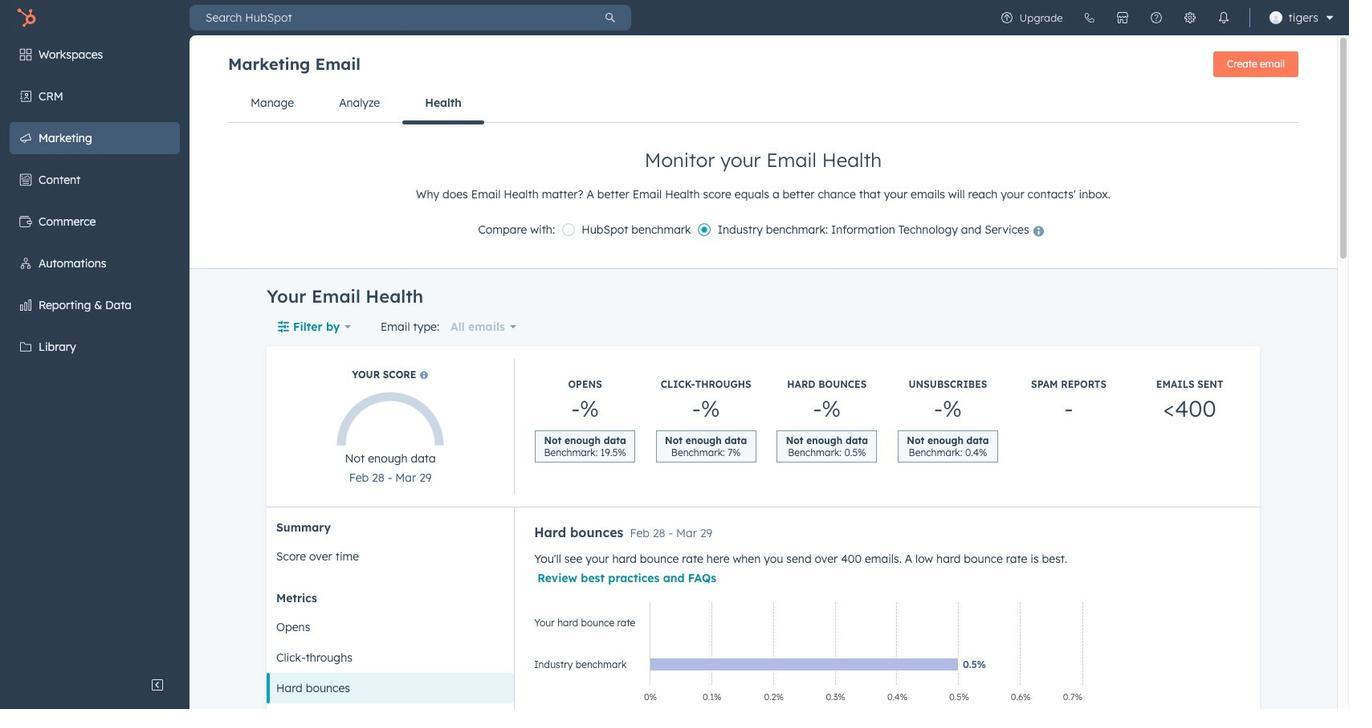 Task type: describe. For each thing, give the bounding box(es) containing it.
interactive chart image
[[526, 595, 1091, 709]]

settings image
[[1184, 11, 1197, 24]]

howard n/a image
[[1270, 11, 1283, 24]]

marketplaces image
[[1117, 11, 1129, 24]]

page section element
[[190, 35, 1338, 268]]



Task type: locate. For each thing, give the bounding box(es) containing it.
help image
[[1150, 11, 1163, 24]]

notifications image
[[1218, 11, 1231, 24]]

banner inside page section "element"
[[228, 47, 1299, 84]]

0 horizontal spatial menu
[[0, 35, 190, 669]]

banner
[[228, 47, 1299, 84]]

navigation inside page section "element"
[[228, 84, 1299, 124]]

1 horizontal spatial menu
[[990, 0, 1340, 35]]

menu
[[990, 0, 1340, 35], [0, 35, 190, 669]]

Search HubSpot search field
[[190, 5, 590, 31]]

navigation
[[228, 84, 1299, 124]]



Task type: vqa. For each thing, say whether or not it's contained in the screenshot.
Search ID, number, or amount billed search box at top
no



